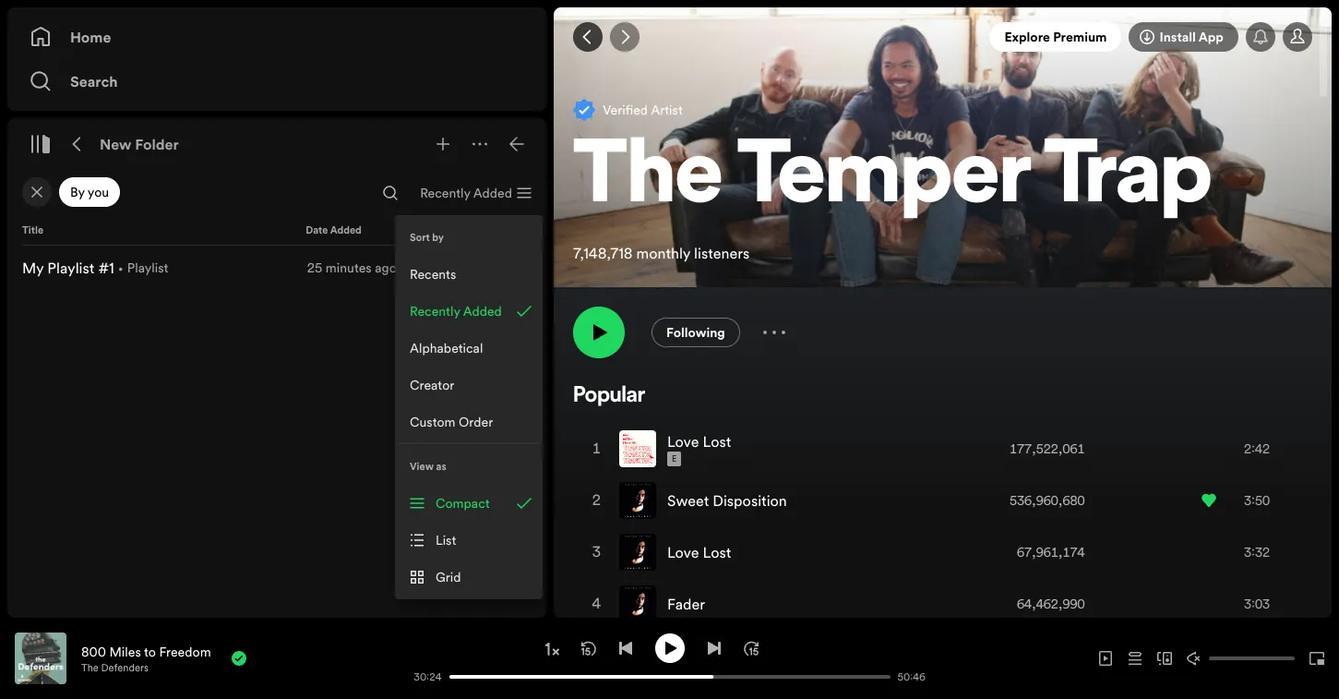 Task type: describe. For each thing, give the bounding box(es) containing it.
explicit element
[[668, 451, 682, 466]]

sort
[[410, 230, 430, 244]]

to
[[144, 642, 156, 661]]

go forward image
[[618, 30, 633, 44]]

trap
[[1045, 135, 1213, 224]]

explore premium
[[1005, 28, 1108, 46]]

recently for the recently added field
[[420, 184, 471, 202]]

love for love lost
[[668, 542, 700, 562]]

7,148,718
[[573, 243, 633, 263]]

following button
[[652, 317, 740, 347]]

lost for love lost e
[[703, 431, 732, 451]]

fader link
[[668, 594, 706, 614]]

custom order
[[410, 413, 493, 431]]

new folder
[[100, 134, 179, 154]]

volume off image
[[1187, 651, 1202, 666]]

view as menu
[[395, 444, 543, 599]]

3:03 cell
[[1202, 579, 1296, 629]]

search
[[70, 71, 118, 91]]

player controls element
[[272, 633, 935, 684]]

compact button
[[399, 485, 539, 522]]

added for the recently added field
[[474, 184, 512, 202]]

list button
[[399, 522, 539, 559]]

sweet disposition
[[668, 490, 787, 510]]

recently added button
[[399, 293, 539, 330]]

popular
[[573, 385, 646, 407]]

defenders
[[101, 661, 149, 675]]

explore premium button
[[990, 22, 1122, 52]]

new folder button
[[96, 129, 183, 159]]

temper
[[738, 135, 1030, 224]]

now playing: 800 miles to freedom by the defenders footer
[[15, 633, 405, 684]]

by you
[[70, 183, 109, 201]]

grid
[[436, 568, 461, 586]]

800 miles to freedom the defenders
[[81, 642, 211, 675]]

change speed image
[[542, 640, 561, 658]]

custom
[[410, 413, 456, 431]]

creator button
[[399, 367, 539, 404]]

grid button
[[399, 559, 539, 596]]

none search field inside "main" element
[[376, 178, 405, 208]]

as
[[436, 459, 447, 473]]

folder
[[135, 134, 179, 154]]

1 horizontal spatial the
[[573, 135, 723, 224]]

home
[[70, 27, 111, 47]]

play image
[[663, 640, 677, 655]]

3:50
[[1245, 491, 1271, 510]]

monthly
[[637, 243, 691, 263]]

lost for love lost
[[703, 542, 732, 562]]

3:32
[[1245, 543, 1271, 561]]

alphabetical
[[410, 339, 483, 357]]

verified artist
[[603, 100, 683, 119]]

love lost cell for 67,961,174
[[620, 527, 739, 577]]

536,960,680
[[1010, 491, 1086, 510]]

install
[[1160, 28, 1197, 46]]

By you checkbox
[[59, 177, 120, 207]]

clear filters image
[[30, 185, 44, 199]]

now playing view image
[[43, 641, 58, 656]]

3:50 cell
[[1202, 475, 1296, 525]]

sweet
[[668, 490, 709, 510]]

skip forward 15 seconds image
[[744, 640, 759, 655]]

alphabetical button
[[399, 330, 539, 367]]

premium
[[1054, 28, 1108, 46]]

custom order button
[[399, 404, 539, 440]]

app
[[1199, 28, 1224, 46]]

by
[[70, 183, 85, 201]]

group inside "main" element
[[15, 253, 539, 283]]

disposition
[[713, 490, 787, 510]]

list
[[436, 531, 456, 549]]

home link
[[30, 18, 524, 55]]

you
[[88, 183, 109, 201]]

the inside the 800 miles to freedom the defenders
[[81, 661, 99, 675]]

800
[[81, 642, 106, 661]]

recently for recently added button
[[410, 302, 460, 320]]

3:03
[[1245, 594, 1271, 613]]



Task type: locate. For each thing, give the bounding box(es) containing it.
lost
[[703, 431, 732, 451], [703, 542, 732, 562]]

sweet disposition link
[[668, 490, 787, 510]]

following
[[667, 323, 726, 342]]

0 vertical spatial recently added
[[420, 184, 512, 202]]

•
[[118, 259, 124, 277]]

artist
[[651, 100, 683, 119]]

love for love lost e
[[668, 431, 700, 451]]

fader
[[668, 594, 706, 614]]

0 vertical spatial recently
[[420, 184, 471, 202]]

love lost e
[[668, 431, 732, 464]]

added
[[474, 184, 512, 202], [330, 223, 362, 237], [463, 302, 502, 320]]

love lost
[[668, 542, 732, 562]]

lost down sweet disposition
[[703, 542, 732, 562]]

go back image
[[581, 30, 596, 44]]

by
[[432, 230, 444, 244]]

group
[[15, 253, 539, 283]]

added down recents button
[[463, 302, 502, 320]]

recently added up by
[[420, 184, 512, 202]]

connect to a device image
[[1158, 651, 1173, 666]]

recently up by
[[420, 184, 471, 202]]

next image
[[707, 640, 722, 655]]

love lost cell up fader
[[620, 527, 739, 577]]

love lost link down sweet disposition "cell"
[[668, 542, 732, 562]]

lost inside love lost e
[[703, 431, 732, 451]]

title
[[22, 223, 43, 237]]

recents
[[410, 265, 456, 283]]

2 vertical spatial added
[[463, 302, 502, 320]]

love
[[668, 431, 700, 451], [668, 542, 700, 562]]

added up recents button
[[474, 184, 512, 202]]

1 vertical spatial love
[[668, 542, 700, 562]]

install app link
[[1130, 22, 1239, 52]]

skip back 15 seconds image
[[581, 640, 596, 655]]

playlist
[[127, 259, 168, 277]]

0 vertical spatial added
[[474, 184, 512, 202]]

added inside field
[[474, 184, 512, 202]]

0 vertical spatial love lost cell
[[620, 424, 739, 474]]

1 love lost link from the top
[[668, 431, 732, 451]]

the left defenders on the bottom left
[[81, 661, 99, 675]]

recently added for the recently added field
[[420, 184, 512, 202]]

1 love from the top
[[668, 431, 700, 451]]

1 vertical spatial love lost link
[[668, 542, 732, 562]]

recently inside button
[[410, 302, 460, 320]]

the temper trap
[[573, 135, 1213, 224]]

1 vertical spatial recently added
[[410, 302, 502, 320]]

0 vertical spatial lost
[[703, 431, 732, 451]]

67,961,174
[[1018, 543, 1086, 561]]

e
[[672, 453, 677, 464]]

0 vertical spatial love lost link
[[668, 431, 732, 451]]

verified
[[603, 100, 648, 119]]

order
[[459, 413, 493, 431]]

search link
[[30, 63, 524, 100]]

view
[[410, 459, 434, 473]]

added for recently added button
[[463, 302, 502, 320]]

search in your library image
[[383, 186, 398, 200]]

1 vertical spatial recently
[[410, 302, 460, 320]]

date
[[306, 223, 328, 237]]

recents button
[[399, 256, 539, 293]]

2 love from the top
[[668, 542, 700, 562]]

freedom
[[159, 642, 211, 661]]

sort by
[[410, 230, 444, 244]]

the defenders link
[[81, 661, 149, 675]]

recently added inside recently added button
[[410, 302, 502, 320]]

fader cell
[[620, 579, 713, 629]]

2:42
[[1245, 439, 1271, 458]]

love lost link
[[668, 431, 732, 451], [668, 542, 732, 562]]

love lost cell
[[620, 424, 739, 474], [620, 527, 739, 577]]

miles
[[109, 642, 141, 661]]

1 vertical spatial lost
[[703, 542, 732, 562]]

listeners
[[694, 243, 750, 263]]

recently added
[[420, 184, 512, 202], [410, 302, 502, 320]]

1 lost from the top
[[703, 431, 732, 451]]

view as
[[410, 459, 447, 473]]

main element
[[7, 7, 547, 618]]

1 vertical spatial the
[[81, 661, 99, 675]]

sweet disposition cell
[[620, 475, 795, 525]]

group containing •
[[15, 253, 539, 283]]

creator
[[410, 376, 455, 394]]

800 miles to freedom link
[[81, 642, 211, 661]]

None search field
[[376, 178, 405, 208]]

date added
[[306, 223, 362, 237]]

0 vertical spatial love
[[668, 431, 700, 451]]

7,148,718 monthly listeners
[[573, 243, 750, 263]]

Recently Added, Compact view field
[[405, 178, 543, 208]]

install app
[[1160, 28, 1224, 46]]

• playlist
[[118, 259, 168, 277]]

love lost cell for 177,522,061
[[620, 424, 739, 474]]

love up e at the bottom right of page
[[668, 431, 700, 451]]

2 lost from the top
[[703, 542, 732, 562]]

50:46
[[898, 670, 926, 684]]

compact
[[436, 494, 490, 512]]

added inside button
[[463, 302, 502, 320]]

what's new image
[[1254, 30, 1269, 44]]

top bar and user menu element
[[554, 7, 1332, 66]]

love inside love lost e
[[668, 431, 700, 451]]

sort by menu
[[395, 215, 543, 444]]

the
[[573, 135, 723, 224], [81, 661, 99, 675]]

love up fader
[[668, 542, 700, 562]]

explore
[[1005, 28, 1051, 46]]

recently added up alphabetical
[[410, 302, 502, 320]]

new
[[100, 134, 132, 154]]

1 love lost cell from the top
[[620, 424, 739, 474]]

previous image
[[618, 640, 633, 655]]

2 love lost cell from the top
[[620, 527, 739, 577]]

love lost cell up sweet
[[620, 424, 739, 474]]

recently
[[420, 184, 471, 202], [410, 302, 460, 320]]

0 vertical spatial the
[[573, 135, 723, 224]]

177,522,061
[[1010, 439, 1086, 458]]

1 vertical spatial love lost cell
[[620, 527, 739, 577]]

30:24
[[414, 670, 442, 684]]

2:42 cell
[[1202, 424, 1296, 474]]

1 vertical spatial added
[[330, 223, 362, 237]]

the down verified artist
[[573, 135, 723, 224]]

recently inside field
[[420, 184, 471, 202]]

love lost link up e at the bottom right of page
[[668, 431, 732, 451]]

recently down recents
[[410, 302, 460, 320]]

2 love lost link from the top
[[668, 542, 732, 562]]

0 horizontal spatial the
[[81, 661, 99, 675]]

recently added inside the recently added field
[[420, 184, 512, 202]]

recently added for recently added button
[[410, 302, 502, 320]]

64,462,990
[[1018, 594, 1086, 613]]

lost right explicit element
[[703, 431, 732, 451]]

added right date on the left top of the page
[[330, 223, 362, 237]]



Task type: vqa. For each thing, say whether or not it's contained in the screenshot.
4
no



